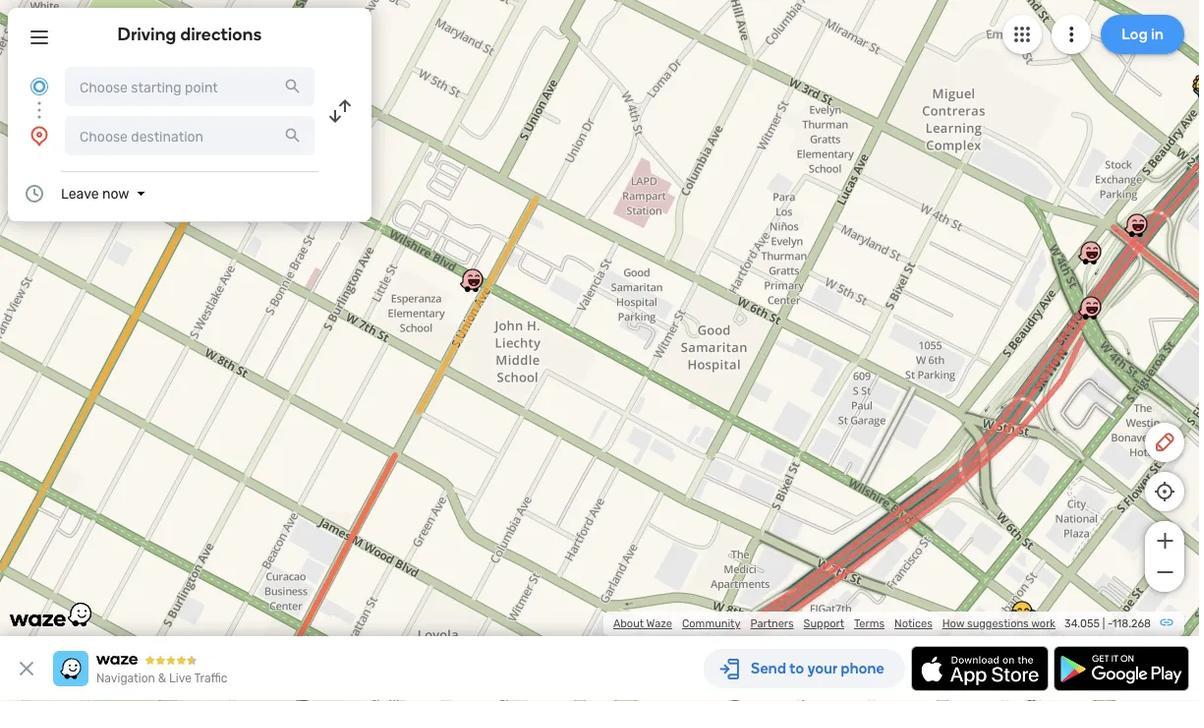 Task type: describe. For each thing, give the bounding box(es) containing it.
directions
[[180, 24, 262, 45]]

how
[[943, 617, 965, 630]]

support link
[[804, 617, 845, 630]]

Choose starting point text field
[[65, 67, 315, 106]]

clock image
[[23, 182, 46, 205]]

link image
[[1159, 615, 1175, 630]]

navigation & live traffic
[[96, 672, 228, 685]]

&
[[158, 672, 166, 685]]

leave now
[[61, 185, 129, 202]]

notices link
[[895, 617, 933, 630]]

community link
[[682, 617, 741, 630]]

about waze link
[[613, 617, 672, 630]]

traffic
[[194, 672, 228, 685]]

about waze community partners support terms notices how suggestions work 34.055 | -118.268
[[613, 617, 1151, 630]]

community
[[682, 617, 741, 630]]

navigation
[[96, 672, 155, 685]]

now
[[102, 185, 129, 202]]

leave
[[61, 185, 99, 202]]

zoom in image
[[1153, 529, 1177, 553]]

118.268
[[1113, 617, 1151, 630]]

support
[[804, 617, 845, 630]]



Task type: locate. For each thing, give the bounding box(es) containing it.
driving
[[118, 24, 176, 45]]

Choose destination text field
[[65, 116, 315, 155]]

partners link
[[751, 617, 794, 630]]

work
[[1032, 617, 1056, 630]]

suggestions
[[968, 617, 1029, 630]]

how suggestions work link
[[943, 617, 1056, 630]]

terms link
[[854, 617, 885, 630]]

current location image
[[28, 75, 51, 98]]

34.055
[[1065, 617, 1100, 630]]

terms
[[854, 617, 885, 630]]

|
[[1103, 617, 1105, 630]]

about
[[613, 617, 644, 630]]

notices
[[895, 617, 933, 630]]

partners
[[751, 617, 794, 630]]

driving directions
[[118, 24, 262, 45]]

-
[[1108, 617, 1113, 630]]

live
[[169, 672, 192, 685]]

pencil image
[[1153, 431, 1177, 454]]

waze
[[647, 617, 672, 630]]

zoom out image
[[1153, 560, 1177, 584]]

x image
[[15, 657, 38, 680]]

location image
[[28, 124, 51, 147]]



Task type: vqa. For each thing, say whether or not it's contained in the screenshot.
x icon
yes



